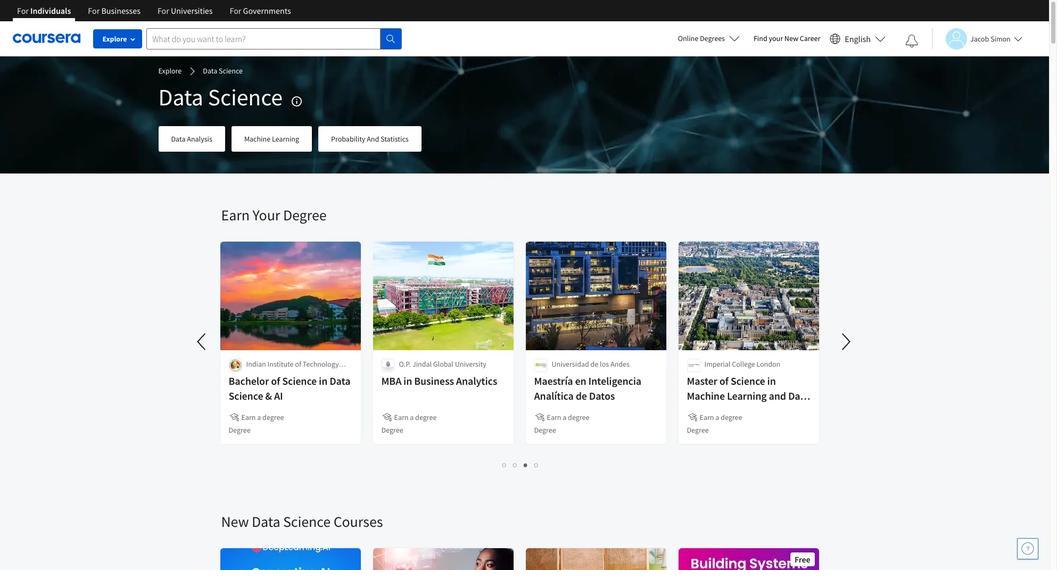 Task type: vqa. For each thing, say whether or not it's contained in the screenshot.
to within the "Learning isn't just about being better at your job: it's so much more than that. Coursera allows me to learn without limits."
no



Task type: describe. For each thing, give the bounding box(es) containing it.
science down institute
[[282, 374, 317, 388]]

4
[[535, 460, 539, 470]]

university
[[455, 359, 487, 369]]

3
[[524, 460, 528, 470]]

universidad
[[552, 359, 589, 369]]

explore button
[[93, 29, 142, 48]]

earn a degree for mba
[[394, 413, 437, 422]]

o.p. jindal global university
[[399, 359, 487, 369]]

governments
[[243, 5, 291, 16]]

for universities
[[158, 5, 213, 16]]

bachelor
[[229, 374, 269, 388]]

earn for maestría en inteligencia analítica de datos
[[547, 413, 562, 422]]

in for data
[[319, 374, 328, 388]]

andes
[[611, 359, 630, 369]]

new data science courses link
[[221, 512, 383, 532]]

statistics
[[381, 134, 409, 144]]

college
[[732, 359, 755, 369]]

next slide image
[[834, 329, 859, 355]]

science down master
[[687, 404, 722, 418]]

2
[[513, 460, 518, 470]]

probability
[[331, 134, 366, 144]]

english
[[845, 33, 871, 44]]

indian institute of technology guwahati image
[[229, 359, 242, 372]]

0 vertical spatial new
[[785, 34, 799, 43]]

guwahati
[[246, 370, 276, 380]]

online degrees button
[[670, 27, 749, 50]]

degree for master
[[721, 413, 743, 422]]

science down bachelor
[[229, 389, 263, 403]]

degree for mba
[[415, 413, 437, 422]]

What do you want to learn? text field
[[146, 28, 381, 49]]

outlined info action image
[[291, 95, 303, 107]]

technology
[[303, 359, 339, 369]]

o.p.
[[399, 359, 411, 369]]

for for individuals
[[17, 5, 29, 16]]

analysis
[[187, 134, 212, 144]]

1 button
[[500, 459, 510, 471]]

2 in from the left
[[404, 374, 412, 388]]

for businesses
[[88, 5, 141, 16]]

los
[[600, 359, 609, 369]]

online degrees
[[678, 34, 725, 43]]

data analysis link
[[158, 126, 225, 152]]

1 horizontal spatial de
[[591, 359, 599, 369]]

0 horizontal spatial new
[[221, 512, 249, 532]]

imperial
[[705, 359, 731, 369]]

google business intelligence professional certificate by google, image
[[526, 549, 667, 570]]

degree for master of science in machine learning and data science
[[687, 426, 709, 435]]

courses
[[334, 512, 383, 532]]

indian institute of technology guwahati
[[246, 359, 339, 380]]

mba in business analytics
[[382, 374, 498, 388]]

science down college
[[731, 374, 766, 388]]

english button
[[826, 21, 890, 56]]

probability and statistics
[[331, 134, 409, 144]]

jindal
[[413, 359, 432, 369]]

of inside the indian institute of technology guwahati
[[295, 359, 301, 369]]

data inside data analysis link
[[171, 134, 186, 144]]

universidad de los andes image
[[534, 359, 548, 372]]

degrees
[[700, 34, 725, 43]]

earn a degree for maestría
[[547, 413, 590, 422]]

3 button
[[521, 459, 532, 471]]

for for governments
[[230, 5, 241, 16]]

1
[[503, 460, 507, 470]]

de inside maestría en inteligencia analítica de datos
[[576, 389, 587, 403]]

and inside master of science in machine learning and data science
[[769, 389, 787, 403]]

imperial college london
[[705, 359, 781, 369]]

o.p. jindal global university image
[[382, 359, 394, 372]]

new data science courses carousel element
[[216, 480, 1058, 570]]

simon
[[991, 34, 1011, 43]]

generative ai for everyone course by deeplearning.ai, image
[[220, 549, 361, 570]]

0 vertical spatial and
[[367, 134, 379, 144]]

data inside bachelor of science in data science & ai
[[330, 374, 351, 388]]

microsoft power bi data analyst professional certificate by microsoft, image
[[373, 549, 514, 570]]

explore link
[[158, 66, 182, 77]]

a for maestría
[[563, 413, 567, 422]]

for governments
[[230, 5, 291, 16]]

machine learning
[[244, 134, 299, 144]]

analytics
[[456, 374, 498, 388]]

master
[[687, 374, 718, 388]]



Task type: locate. For each thing, give the bounding box(es) containing it.
0 horizontal spatial of
[[271, 374, 280, 388]]

1 vertical spatial data science
[[158, 83, 283, 112]]

earn left the your
[[221, 206, 250, 225]]

maestría en inteligencia analítica de datos
[[534, 374, 642, 403]]

1 vertical spatial new
[[221, 512, 249, 532]]

in for machine
[[768, 374, 776, 388]]

1 vertical spatial machine
[[687, 389, 725, 403]]

free link
[[678, 547, 820, 570]]

for left universities
[[158, 5, 169, 16]]

find your new career
[[754, 34, 821, 43]]

global
[[433, 359, 454, 369]]

individuals
[[30, 5, 71, 16]]

0 vertical spatial data science
[[203, 66, 243, 76]]

2 horizontal spatial in
[[768, 374, 776, 388]]

of inside master of science in machine learning and data science
[[720, 374, 729, 388]]

businesses
[[101, 5, 141, 16]]

earn down mba
[[394, 413, 409, 422]]

science
[[219, 66, 243, 76], [208, 83, 283, 112], [282, 374, 317, 388], [731, 374, 766, 388], [229, 389, 263, 403], [687, 404, 722, 418], [283, 512, 331, 532]]

degree for maestría en inteligencia analítica de datos
[[534, 426, 556, 435]]

previous slide image
[[189, 329, 215, 355]]

indian
[[246, 359, 266, 369]]

0 vertical spatial machine
[[244, 134, 271, 144]]

bachelor of science in data science & ai
[[229, 374, 351, 403]]

find
[[754, 34, 768, 43]]

0 horizontal spatial explore
[[103, 34, 127, 44]]

of inside bachelor of science in data science & ai
[[271, 374, 280, 388]]

1 horizontal spatial of
[[295, 359, 301, 369]]

in inside bachelor of science in data science & ai
[[319, 374, 328, 388]]

show notifications image
[[906, 35, 919, 47]]

degree
[[263, 413, 284, 422], [415, 413, 437, 422], [568, 413, 590, 422], [721, 413, 743, 422]]

earn a degree down &
[[242, 413, 284, 422]]

and down london
[[769, 389, 787, 403]]

list containing 1
[[221, 459, 820, 471]]

0 vertical spatial de
[[591, 359, 599, 369]]

degree for maestría
[[568, 413, 590, 422]]

degree
[[283, 206, 327, 225], [229, 426, 251, 435], [382, 426, 403, 435], [534, 426, 556, 435], [687, 426, 709, 435]]

list
[[221, 459, 820, 471]]

for individuals
[[17, 5, 71, 16]]

machine inside master of science in machine learning and data science
[[687, 389, 725, 403]]

explore inside popup button
[[103, 34, 127, 44]]

a
[[257, 413, 261, 422], [410, 413, 414, 422], [563, 413, 567, 422], [716, 413, 720, 422]]

1 earn a degree from the left
[[242, 413, 284, 422]]

free
[[795, 554, 811, 565]]

science up machine learning at top
[[208, 83, 283, 112]]

data science up 'analysis'
[[158, 83, 283, 112]]

your
[[769, 34, 783, 43]]

2 horizontal spatial of
[[720, 374, 729, 388]]

1 horizontal spatial new
[[785, 34, 799, 43]]

1 vertical spatial and
[[769, 389, 787, 403]]

4 a from the left
[[716, 413, 720, 422]]

in inside master of science in machine learning and data science
[[768, 374, 776, 388]]

in
[[319, 374, 328, 388], [404, 374, 412, 388], [768, 374, 776, 388]]

mba
[[382, 374, 402, 388]]

earn a degree
[[242, 413, 284, 422], [394, 413, 437, 422], [547, 413, 590, 422], [700, 413, 743, 422]]

and
[[367, 134, 379, 144], [769, 389, 787, 403]]

data science down "what do you want to learn?" text box
[[203, 66, 243, 76]]

a down bachelor
[[257, 413, 261, 422]]

earn down analítica
[[547, 413, 562, 422]]

data analysis
[[171, 134, 212, 144]]

a down master
[[716, 413, 720, 422]]

for
[[17, 5, 29, 16], [88, 5, 100, 16], [158, 5, 169, 16], [230, 5, 241, 16]]

learning down outlined info action icon
[[272, 134, 299, 144]]

a down analítica
[[563, 413, 567, 422]]

3 for from the left
[[158, 5, 169, 16]]

find your new career link
[[749, 32, 826, 45]]

earn a degree down master
[[700, 413, 743, 422]]

of for bachelor
[[271, 374, 280, 388]]

1 for from the left
[[17, 5, 29, 16]]

jacob simon
[[971, 34, 1011, 43]]

machine
[[244, 134, 271, 144], [687, 389, 725, 403]]

imperial college london image
[[687, 359, 701, 372]]

4 button
[[532, 459, 542, 471]]

of up ai
[[271, 374, 280, 388]]

science inside new data science courses carousel element
[[283, 512, 331, 532]]

earn
[[221, 206, 250, 225], [242, 413, 256, 422], [394, 413, 409, 422], [547, 413, 562, 422], [700, 413, 714, 422]]

ai
[[274, 389, 283, 403]]

analítica
[[534, 389, 574, 403]]

institute
[[268, 359, 294, 369]]

1 vertical spatial de
[[576, 389, 587, 403]]

de down en
[[576, 389, 587, 403]]

3 degree from the left
[[568, 413, 590, 422]]

degree right the your
[[283, 206, 327, 225]]

a for master
[[716, 413, 720, 422]]

earn your degree carousel element
[[0, 174, 980, 480]]

jacob
[[971, 34, 990, 43]]

degree for bachelor
[[263, 413, 284, 422]]

career
[[800, 34, 821, 43]]

0 horizontal spatial and
[[367, 134, 379, 144]]

and left statistics
[[367, 134, 379, 144]]

3 earn a degree from the left
[[547, 413, 590, 422]]

degree for mba in business analytics
[[382, 426, 403, 435]]

earn a degree down business
[[394, 413, 437, 422]]

3 a from the left
[[563, 413, 567, 422]]

jacob simon button
[[933, 28, 1023, 49]]

2 button
[[510, 459, 521, 471]]

learning inside machine learning link
[[272, 134, 299, 144]]

learning down college
[[727, 389, 767, 403]]

in down london
[[768, 374, 776, 388]]

universities
[[171, 5, 213, 16]]

1 in from the left
[[319, 374, 328, 388]]

science down "what do you want to learn?" text box
[[219, 66, 243, 76]]

data
[[203, 66, 217, 76], [158, 83, 203, 112], [171, 134, 186, 144], [330, 374, 351, 388], [789, 389, 810, 403], [252, 512, 280, 532]]

new data science courses
[[221, 512, 383, 532]]

probability and statistics link
[[319, 126, 422, 152]]

en
[[575, 374, 587, 388]]

1 horizontal spatial in
[[404, 374, 412, 388]]

data inside master of science in machine learning and data science
[[789, 389, 810, 403]]

1 vertical spatial learning
[[727, 389, 767, 403]]

for left individuals
[[17, 5, 29, 16]]

banner navigation
[[9, 0, 300, 29]]

earn for master of science in machine learning and data science
[[700, 413, 714, 422]]

learning inside master of science in machine learning and data science
[[727, 389, 767, 403]]

0 horizontal spatial de
[[576, 389, 587, 403]]

london
[[757, 359, 781, 369]]

datos
[[589, 389, 615, 403]]

degree down bachelor
[[229, 426, 251, 435]]

business
[[414, 374, 454, 388]]

explore
[[103, 34, 127, 44], [158, 66, 182, 76]]

2 degree from the left
[[415, 413, 437, 422]]

0 horizontal spatial learning
[[272, 134, 299, 144]]

of down imperial in the right bottom of the page
[[720, 374, 729, 388]]

4 degree from the left
[[721, 413, 743, 422]]

earn a degree for master
[[700, 413, 743, 422]]

earn down master
[[700, 413, 714, 422]]

a for bachelor
[[257, 413, 261, 422]]

0 horizontal spatial in
[[319, 374, 328, 388]]

list inside earn your degree carousel element
[[221, 459, 820, 471]]

science up generative ai for everyone course by deeplearning.ai, image
[[283, 512, 331, 532]]

None search field
[[146, 28, 402, 49]]

of
[[295, 359, 301, 369], [271, 374, 280, 388], [720, 374, 729, 388]]

1 horizontal spatial machine
[[687, 389, 725, 403]]

de
[[591, 359, 599, 369], [576, 389, 587, 403]]

new
[[785, 34, 799, 43], [221, 512, 249, 532]]

1 a from the left
[[257, 413, 261, 422]]

degree down mba
[[382, 426, 403, 435]]

learning
[[272, 134, 299, 144], [727, 389, 767, 403]]

data inside new data science courses carousel element
[[252, 512, 280, 532]]

de left los
[[591, 359, 599, 369]]

2 earn a degree from the left
[[394, 413, 437, 422]]

2 a from the left
[[410, 413, 414, 422]]

4 for from the left
[[230, 5, 241, 16]]

degree down master
[[687, 426, 709, 435]]

1 horizontal spatial explore
[[158, 66, 182, 76]]

for left businesses
[[88, 5, 100, 16]]

online
[[678, 34, 699, 43]]

degree down analítica
[[534, 426, 556, 435]]

for left governments
[[230, 5, 241, 16]]

in right mba
[[404, 374, 412, 388]]

3 in from the left
[[768, 374, 776, 388]]

help center image
[[1022, 543, 1035, 555]]

earn a degree for bachelor
[[242, 413, 284, 422]]

0 horizontal spatial machine
[[244, 134, 271, 144]]

inteligencia
[[589, 374, 642, 388]]

earn for bachelor of science in data science & ai
[[242, 413, 256, 422]]

universidad de los andes
[[552, 359, 630, 369]]

coursera image
[[13, 30, 80, 47]]

your
[[253, 206, 280, 225]]

for for businesses
[[88, 5, 100, 16]]

maestría
[[534, 374, 573, 388]]

&
[[265, 389, 272, 403]]

in down the technology on the bottom of page
[[319, 374, 328, 388]]

a for mba
[[410, 413, 414, 422]]

1 degree from the left
[[263, 413, 284, 422]]

for for universities
[[158, 5, 169, 16]]

of for master
[[720, 374, 729, 388]]

earn your degree
[[221, 206, 327, 225]]

earn for mba in business analytics
[[394, 413, 409, 422]]

earn a degree down analítica
[[547, 413, 590, 422]]

machine learning link
[[232, 126, 312, 152]]

1 vertical spatial explore
[[158, 66, 182, 76]]

of right institute
[[295, 359, 301, 369]]

a down mba in business analytics
[[410, 413, 414, 422]]

2 for from the left
[[88, 5, 100, 16]]

master of science in machine learning and data science
[[687, 374, 810, 418]]

degree for bachelor of science in data science & ai
[[229, 426, 251, 435]]

earn down bachelor
[[242, 413, 256, 422]]

0 vertical spatial explore
[[103, 34, 127, 44]]

4 earn a degree from the left
[[700, 413, 743, 422]]

1 horizontal spatial and
[[769, 389, 787, 403]]

0 vertical spatial learning
[[272, 134, 299, 144]]

1 horizontal spatial learning
[[727, 389, 767, 403]]

data science
[[203, 66, 243, 76], [158, 83, 283, 112]]



